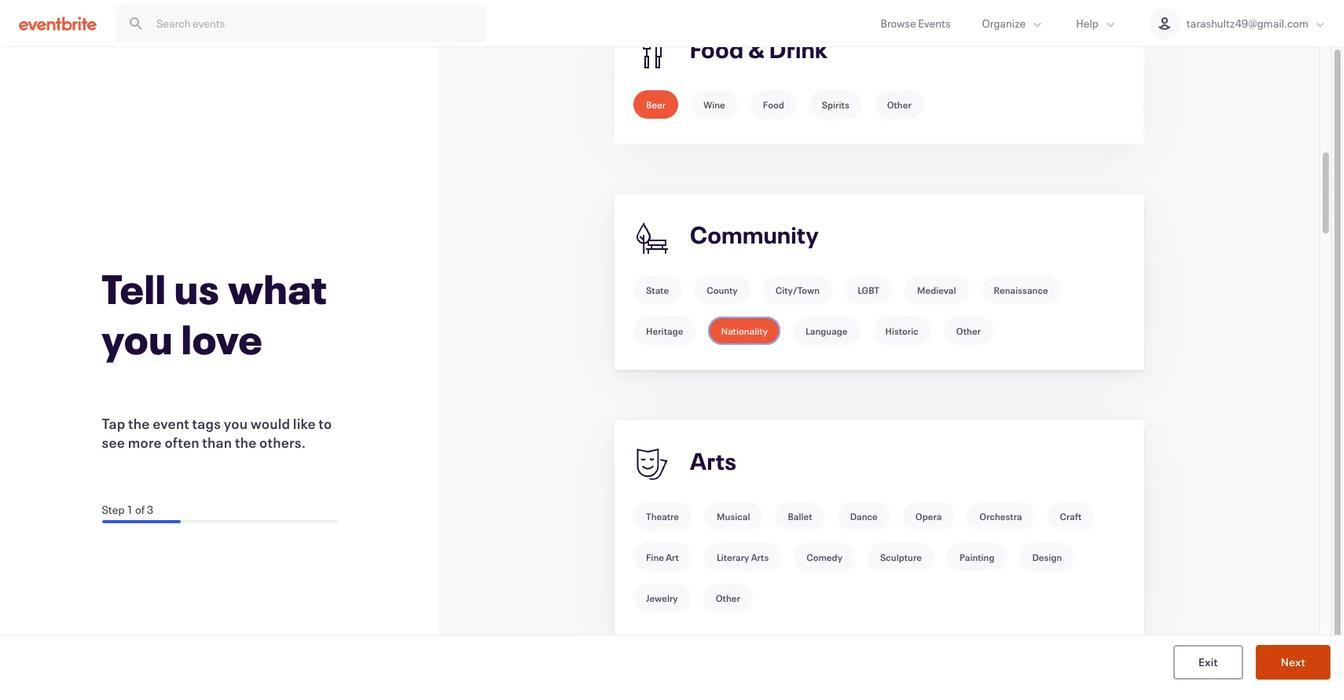 Task type: vqa. For each thing, say whether or not it's contained in the screenshot.
LIKE
yes



Task type: locate. For each thing, give the bounding box(es) containing it.
1 vertical spatial arts
[[751, 551, 769, 564]]

like
[[293, 414, 316, 433]]

2 horizontal spatial other
[[956, 325, 981, 337]]

0 horizontal spatial food
[[690, 34, 744, 65]]

0 vertical spatial you
[[102, 312, 173, 365]]

to
[[319, 414, 332, 433]]

food button
[[750, 90, 797, 119]]

1 vertical spatial you
[[224, 414, 248, 433]]

see
[[102, 433, 125, 452]]

wine button
[[691, 90, 738, 119]]

design
[[1032, 551, 1062, 564]]

arts
[[690, 446, 737, 477], [751, 551, 769, 564]]

comedy button
[[794, 543, 855, 571]]

nationality button
[[708, 317, 781, 345]]

you left us
[[102, 312, 173, 365]]

the right than
[[235, 433, 257, 452]]

food left &
[[690, 34, 744, 65]]

1 vertical spatial food
[[763, 98, 784, 111]]

0 horizontal spatial the
[[128, 414, 150, 433]]

opera button
[[903, 502, 954, 531]]

you right tags
[[224, 414, 248, 433]]

arts right literary
[[751, 551, 769, 564]]

arts up musical on the right of the page
[[690, 446, 737, 477]]

1 horizontal spatial arts
[[751, 551, 769, 564]]

than
[[202, 433, 232, 452]]

lgbt
[[858, 284, 879, 296]]

other button down literary
[[703, 584, 753, 612]]

craft button
[[1047, 502, 1094, 531]]

food inside button
[[763, 98, 784, 111]]

other right spirits button
[[887, 98, 912, 111]]

painting button
[[947, 543, 1007, 571]]

other down medieval button
[[956, 325, 981, 337]]

other button
[[875, 90, 924, 119], [944, 317, 994, 345], [703, 584, 753, 612]]

0 vertical spatial other button
[[875, 90, 924, 119]]

design button
[[1020, 543, 1075, 571]]

other down literary
[[716, 592, 740, 604]]

other
[[887, 98, 912, 111], [956, 325, 981, 337], [716, 592, 740, 604]]

0 vertical spatial food
[[690, 34, 744, 65]]

what
[[228, 262, 327, 315]]

other button right spirits button
[[875, 90, 924, 119]]

beer button
[[633, 90, 678, 119]]

help
[[1076, 16, 1099, 31]]

city/town button
[[763, 276, 832, 304]]

food
[[690, 34, 744, 65], [763, 98, 784, 111]]

1 vertical spatial other
[[956, 325, 981, 337]]

often
[[165, 433, 199, 452]]

literary arts button
[[704, 543, 781, 571]]

state button
[[633, 276, 682, 304]]

exit
[[1199, 654, 1218, 669]]

event
[[153, 414, 189, 433]]

0 horizontal spatial other button
[[703, 584, 753, 612]]

more
[[128, 433, 162, 452]]

3
[[147, 502, 153, 517]]

1 horizontal spatial food
[[763, 98, 784, 111]]

browse events
[[881, 16, 951, 31]]

the right tap
[[128, 414, 150, 433]]

0 vertical spatial arts
[[690, 446, 737, 477]]

0 vertical spatial other
[[887, 98, 912, 111]]

fine art
[[646, 551, 679, 564]]

browse events link
[[865, 0, 966, 46]]

medieval
[[917, 284, 956, 296]]

food for food
[[763, 98, 784, 111]]

other button down medieval at right
[[944, 317, 994, 345]]

the
[[128, 414, 150, 433], [235, 433, 257, 452]]

1 horizontal spatial you
[[224, 414, 248, 433]]

progressbar progress bar
[[102, 520, 338, 523]]

2 horizontal spatial other button
[[944, 317, 994, 345]]

sculpture button
[[868, 543, 934, 571]]

fine art button
[[633, 543, 692, 571]]

orchestra button
[[967, 502, 1035, 531]]

&
[[748, 34, 765, 65]]

jewelry button
[[633, 584, 691, 612]]

other for the bottommost other button
[[716, 592, 740, 604]]

theatre
[[646, 510, 679, 523]]

progressbar image
[[102, 520, 180, 523]]

you inside tell us what you love
[[102, 312, 173, 365]]

you
[[102, 312, 173, 365], [224, 414, 248, 433]]

city/town
[[776, 284, 820, 296]]

0 horizontal spatial you
[[102, 312, 173, 365]]

lgbt button
[[845, 276, 892, 304]]

historic button
[[873, 317, 931, 345]]

organize link
[[966, 0, 1060, 46]]

county
[[707, 284, 738, 296]]

2 vertical spatial other
[[716, 592, 740, 604]]

craft
[[1060, 510, 1082, 523]]

other for right other button
[[956, 325, 981, 337]]

food down food & drink
[[763, 98, 784, 111]]

0 horizontal spatial other
[[716, 592, 740, 604]]

1 horizontal spatial other
[[887, 98, 912, 111]]

1 vertical spatial other button
[[944, 317, 994, 345]]

drink
[[770, 34, 828, 65]]



Task type: describe. For each thing, give the bounding box(es) containing it.
step
[[102, 502, 125, 517]]

fine
[[646, 551, 664, 564]]

step 1 of 3
[[102, 502, 153, 517]]

tags
[[192, 414, 221, 433]]

renaissance button
[[981, 276, 1061, 304]]

spirits button
[[809, 90, 862, 119]]

opera
[[916, 510, 942, 523]]

sculpture
[[880, 551, 922, 564]]

of
[[135, 502, 145, 517]]

language
[[806, 325, 848, 337]]

heritage
[[646, 325, 683, 337]]

help link
[[1060, 0, 1133, 46]]

theatre button
[[633, 502, 692, 531]]

love
[[181, 312, 263, 365]]

dance button
[[838, 502, 890, 531]]

medieval button
[[905, 276, 969, 304]]

tell us what you love
[[102, 262, 327, 365]]

tarashultz49@gmail.com link
[[1133, 0, 1343, 46]]

tap
[[102, 414, 125, 433]]

ballet
[[788, 510, 812, 523]]

musical button
[[704, 502, 763, 531]]

us
[[174, 262, 220, 315]]

next button
[[1256, 645, 1331, 680]]

heritage button
[[633, 317, 696, 345]]

next
[[1281, 654, 1306, 669]]

other for the middle other button
[[887, 98, 912, 111]]

literary
[[717, 551, 749, 564]]

eventbrite image
[[19, 15, 97, 31]]

language button
[[793, 317, 860, 345]]

literary arts
[[717, 551, 769, 564]]

0 horizontal spatial arts
[[690, 446, 737, 477]]

arts inside button
[[751, 551, 769, 564]]

events
[[918, 16, 951, 31]]

spirits
[[822, 98, 849, 111]]

art
[[666, 551, 679, 564]]

state
[[646, 284, 669, 296]]

1 horizontal spatial the
[[235, 433, 257, 452]]

food & drink
[[690, 34, 828, 65]]

1 horizontal spatial other button
[[875, 90, 924, 119]]

community
[[690, 220, 819, 250]]

renaissance
[[994, 284, 1048, 296]]

county button
[[694, 276, 750, 304]]

jewelry
[[646, 592, 678, 604]]

tap the event tags you would like to see more often than the others.
[[102, 414, 332, 452]]

orchestra
[[980, 510, 1022, 523]]

nationality
[[721, 325, 768, 337]]

musical
[[717, 510, 750, 523]]

painting
[[960, 551, 995, 564]]

beer
[[646, 98, 666, 111]]

comedy
[[807, 551, 843, 564]]

you inside tap the event tags you would like to see more often than the others.
[[224, 414, 248, 433]]

would
[[251, 414, 290, 433]]

wine
[[704, 98, 725, 111]]

2 vertical spatial other button
[[703, 584, 753, 612]]

ballet button
[[775, 502, 825, 531]]

1
[[127, 502, 133, 517]]

dance
[[850, 510, 878, 523]]

historic
[[885, 325, 919, 337]]

organize
[[982, 16, 1026, 31]]

tarashultz49@gmail.com
[[1187, 16, 1309, 31]]

others.
[[259, 433, 306, 452]]

food for food & drink
[[690, 34, 744, 65]]

browse
[[881, 16, 916, 31]]

exit button
[[1173, 645, 1243, 680]]

tell
[[102, 262, 166, 315]]



